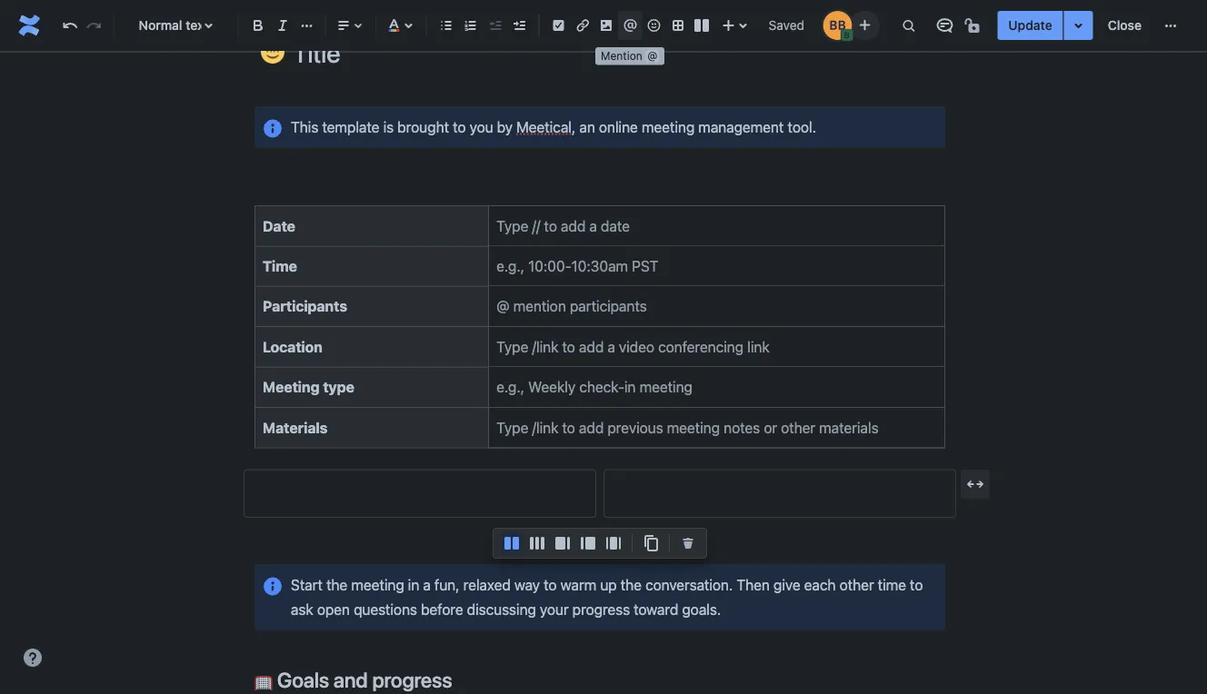 Task type: locate. For each thing, give the bounding box(es) containing it.
1 horizontal spatial the
[[621, 577, 642, 594]]

1 horizontal spatial to
[[544, 577, 557, 594]]

bullet list ⌘⇧8 image
[[436, 15, 457, 36]]

0 horizontal spatial the
[[326, 577, 348, 594]]

progress
[[573, 602, 630, 619], [372, 669, 452, 694]]

give
[[774, 577, 801, 594]]

@
[[648, 50, 658, 62]]

normal text
[[139, 18, 209, 33]]

layouts image
[[691, 15, 713, 36]]

fun,
[[435, 577, 460, 594]]

tooltip
[[596, 47, 665, 65]]

panel info image
[[262, 118, 284, 140]]

0 horizontal spatial meeting
[[351, 577, 404, 594]]

meeting right online
[[642, 119, 695, 136]]

questions
[[354, 602, 417, 619]]

before
[[421, 602, 463, 619]]

left sidebar image
[[577, 533, 599, 555]]

type
[[323, 379, 355, 396]]

0 horizontal spatial progress
[[372, 669, 452, 694]]

progress right "and"
[[372, 669, 452, 694]]

to right way
[[544, 577, 557, 594]]

saved
[[769, 18, 805, 33]]

template
[[322, 119, 380, 136]]

italic ⌘i image
[[272, 15, 294, 36]]

go wide image
[[965, 474, 987, 496]]

meeting
[[642, 119, 695, 136], [351, 577, 404, 594]]

Give this page a title text field
[[293, 39, 946, 69]]

progress down up
[[573, 602, 630, 619]]

Main content area, start typing to enter text. text field
[[244, 107, 957, 695]]

confluence image
[[15, 11, 44, 40]]

right sidebar image
[[552, 533, 574, 555]]

warm
[[561, 577, 597, 594]]

update
[[1009, 18, 1053, 33]]

your
[[540, 602, 569, 619]]

you
[[470, 119, 493, 136]]

the
[[326, 577, 348, 594], [621, 577, 642, 594]]

meetical,
[[517, 119, 576, 136]]

to right time
[[910, 577, 923, 594]]

the right up
[[621, 577, 642, 594]]

a
[[423, 577, 431, 594]]

to
[[453, 119, 466, 136], [544, 577, 557, 594], [910, 577, 923, 594]]

normal text button
[[121, 5, 230, 45]]

toward
[[634, 602, 679, 619]]

1 vertical spatial meeting
[[351, 577, 404, 594]]

meeting
[[263, 379, 320, 396]]

outdent ⇧tab image
[[484, 15, 506, 36]]

date
[[263, 218, 295, 235]]

1 vertical spatial progress
[[372, 669, 452, 694]]

indent tab image
[[509, 15, 530, 36]]

brought
[[398, 119, 449, 136]]

three columns image
[[526, 533, 548, 555]]

time
[[263, 258, 297, 275]]

materials
[[263, 420, 328, 437]]

add image, video, or file image
[[596, 15, 618, 36]]

close
[[1108, 18, 1142, 33]]

bob builder image
[[823, 11, 852, 40]]

meeting up the questions
[[351, 577, 404, 594]]

comment icon image
[[934, 15, 956, 36]]

meeting inside start the meeting in a fun, relaxed way to warm up the conversation. then give each other time to ask open questions before discussing your progress toward goals.
[[351, 577, 404, 594]]

close button
[[1097, 11, 1153, 40]]

to left you
[[453, 119, 466, 136]]

location
[[263, 339, 323, 356]]

1 horizontal spatial progress
[[573, 602, 630, 619]]

three columns with sidebars image
[[603, 533, 625, 555]]

in
[[408, 577, 419, 594]]

0 vertical spatial meeting
[[642, 119, 695, 136]]

the up open
[[326, 577, 348, 594]]

management
[[699, 119, 784, 136]]

:innocent: image
[[261, 40, 285, 64], [261, 40, 285, 64]]

two columns image
[[501, 533, 523, 555]]

0 vertical spatial progress
[[573, 602, 630, 619]]

online
[[599, 119, 638, 136]]

progress inside start the meeting in a fun, relaxed way to warm up the conversation. then give each other time to ask open questions before discussing your progress toward goals.
[[573, 602, 630, 619]]



Task type: describe. For each thing, give the bounding box(es) containing it.
meeting type
[[263, 379, 355, 396]]

an
[[580, 119, 595, 136]]

panel info image
[[262, 577, 284, 598]]

this template is brought to you by meetical, an online meeting management tool.
[[291, 119, 817, 136]]

numbered list ⌘⇧7 image
[[460, 15, 482, 36]]

help image
[[22, 647, 44, 669]]

2 horizontal spatial to
[[910, 577, 923, 594]]

goals
[[277, 669, 329, 694]]

1 horizontal spatial meeting
[[642, 119, 695, 136]]

invite to edit image
[[854, 14, 876, 36]]

:goal: image
[[255, 675, 273, 693]]

ask
[[291, 602, 313, 619]]

redo ⌘⇧z image
[[83, 15, 105, 36]]

bold ⌘b image
[[247, 15, 269, 36]]

emoji image
[[643, 15, 665, 36]]

each
[[805, 577, 836, 594]]

editor toolbar toolbar
[[494, 530, 707, 579]]

editable content region
[[226, 0, 990, 695]]

start
[[291, 577, 323, 594]]

discussing
[[467, 602, 536, 619]]

and
[[334, 669, 368, 694]]

then
[[737, 577, 770, 594]]

mention image
[[620, 15, 641, 36]]

is
[[383, 119, 394, 136]]

normal
[[139, 18, 182, 33]]

open
[[317, 602, 350, 619]]

by
[[497, 119, 513, 136]]

conversation.
[[646, 577, 733, 594]]

relaxed
[[463, 577, 511, 594]]

update button
[[998, 11, 1064, 40]]

participants
[[263, 298, 347, 316]]

undo ⌘z image
[[59, 15, 81, 36]]

align left image
[[333, 15, 355, 36]]

goals and progress
[[273, 669, 452, 694]]

no restrictions image
[[963, 15, 985, 36]]

time
[[878, 577, 907, 594]]

other
[[840, 577, 874, 594]]

confluence image
[[15, 11, 44, 40]]

more image
[[1160, 15, 1182, 36]]

action item image
[[548, 15, 570, 36]]

0 horizontal spatial to
[[453, 119, 466, 136]]

mention @
[[601, 50, 658, 62]]

start the meeting in a fun, relaxed way to warm up the conversation. then give each other time to ask open questions before discussing your progress toward goals.
[[291, 577, 927, 619]]

this
[[291, 119, 319, 136]]

mention
[[601, 50, 643, 62]]

1 the from the left
[[326, 577, 348, 594]]

table image
[[667, 15, 689, 36]]

goals.
[[682, 602, 721, 619]]

more formatting image
[[296, 15, 318, 36]]

:goal: image
[[255, 675, 273, 693]]

text
[[186, 18, 209, 33]]

up
[[600, 577, 617, 594]]

tool.
[[788, 119, 817, 136]]

remove image
[[677, 533, 699, 555]]

link image
[[572, 15, 594, 36]]

find and replace image
[[898, 15, 920, 36]]

2 the from the left
[[621, 577, 642, 594]]

way
[[515, 577, 540, 594]]

adjust update settings image
[[1068, 15, 1090, 36]]

copy image
[[640, 533, 662, 555]]

tooltip containing mention
[[596, 47, 665, 65]]



Task type: vqa. For each thing, say whether or not it's contained in the screenshot.
Confluence icon
yes



